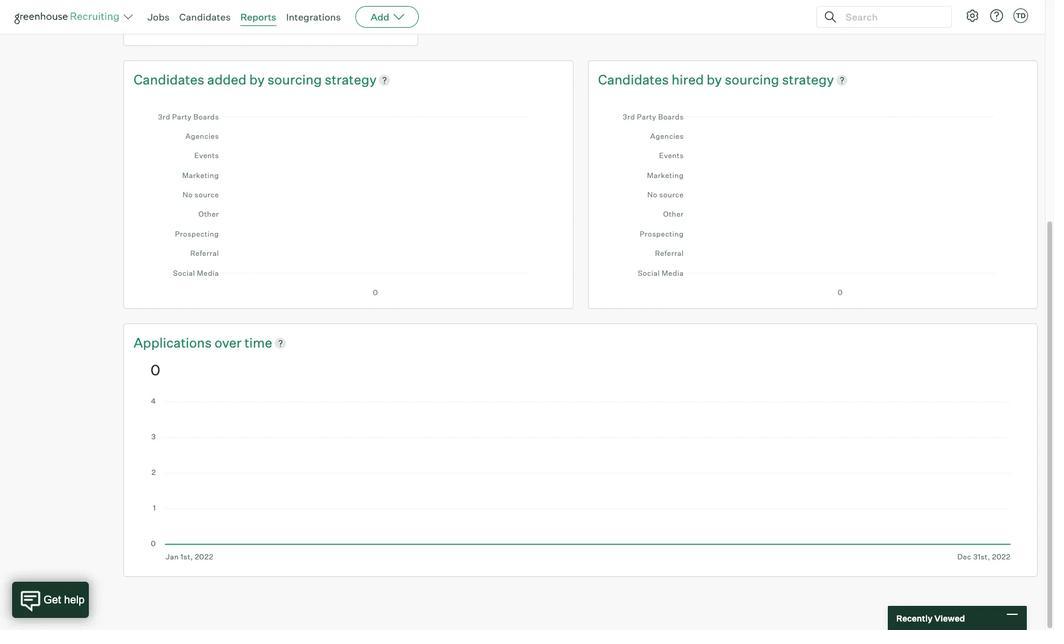 Task type: describe. For each thing, give the bounding box(es) containing it.
recently
[[896, 614, 933, 624]]

reports
[[240, 11, 276, 23]]

hired
[[672, 71, 704, 88]]

added
[[207, 71, 246, 88]]

sourcing for candidates hired by sourcing
[[725, 71, 779, 88]]

time link
[[244, 334, 272, 353]]

jobs
[[147, 11, 170, 23]]

greenhouse recruiting image
[[15, 10, 123, 24]]

xychart image for candidates added by sourcing
[[150, 101, 546, 297]]

sourcing link for candidates hired by sourcing
[[725, 71, 782, 89]]

candidates hired by sourcing
[[598, 71, 782, 88]]

by for added
[[249, 71, 265, 88]]

strategy link for candidates added by sourcing
[[325, 71, 377, 89]]

sourcing for candidates added by sourcing
[[268, 71, 322, 88]]

configure image
[[965, 8, 980, 23]]

added link
[[207, 71, 249, 89]]

candidates added by sourcing
[[134, 71, 325, 88]]

candidates for candidates added by sourcing
[[134, 71, 204, 88]]

over link
[[215, 334, 244, 353]]

integrations
[[286, 11, 341, 23]]

integrations link
[[286, 11, 341, 23]]

viewed
[[934, 614, 965, 624]]

by for hired
[[707, 71, 722, 88]]

over
[[215, 335, 242, 351]]

add button
[[355, 6, 419, 28]]



Task type: locate. For each thing, give the bounding box(es) containing it.
0
[[150, 361, 160, 380]]

2 strategy from the left
[[782, 71, 834, 88]]

0 horizontal spatial by link
[[249, 71, 268, 89]]

by link right added
[[249, 71, 268, 89]]

—
[[136, 17, 151, 36]]

Search text field
[[843, 8, 940, 26]]

1 strategy link from the left
[[325, 71, 377, 89]]

1 strategy from the left
[[325, 71, 377, 88]]

add
[[371, 11, 389, 23]]

1 sourcing from the left
[[268, 71, 322, 88]]

reports link
[[240, 11, 276, 23]]

1 sourcing link from the left
[[268, 71, 325, 89]]

by link for added
[[249, 71, 268, 89]]

1 by link from the left
[[249, 71, 268, 89]]

2 by link from the left
[[707, 71, 725, 89]]

sourcing
[[268, 71, 322, 88], [725, 71, 779, 88]]

1 horizontal spatial sourcing link
[[725, 71, 782, 89]]

2 by from the left
[[707, 71, 722, 88]]

candidates right jobs
[[179, 11, 231, 23]]

0 horizontal spatial sourcing
[[268, 71, 322, 88]]

applications link
[[134, 334, 215, 353]]

1 horizontal spatial strategy link
[[782, 71, 834, 89]]

by link right hired on the top
[[707, 71, 725, 89]]

2 strategy link from the left
[[782, 71, 834, 89]]

td
[[1016, 11, 1026, 20]]

2 sourcing from the left
[[725, 71, 779, 88]]

sourcing link
[[268, 71, 325, 89], [725, 71, 782, 89]]

candidates
[[179, 11, 231, 23], [134, 71, 204, 88], [598, 71, 669, 88]]

jobs link
[[147, 11, 170, 23]]

strategy
[[325, 71, 377, 88], [782, 71, 834, 88]]

0 horizontal spatial by
[[249, 71, 265, 88]]

0 horizontal spatial strategy link
[[325, 71, 377, 89]]

by link
[[249, 71, 268, 89], [707, 71, 725, 89]]

candidates link for candidates hired by sourcing
[[598, 71, 672, 89]]

applications
[[134, 335, 212, 351]]

td button
[[1014, 8, 1028, 23]]

td button
[[1011, 6, 1031, 25]]

1 horizontal spatial sourcing
[[725, 71, 779, 88]]

time
[[244, 335, 272, 351]]

candidates link
[[179, 11, 231, 23], [134, 71, 207, 89], [598, 71, 672, 89]]

by link for hired
[[707, 71, 725, 89]]

1 by from the left
[[249, 71, 265, 88]]

candidates link for candidates added by sourcing
[[134, 71, 207, 89]]

by
[[249, 71, 265, 88], [707, 71, 722, 88]]

candidates for candidates
[[179, 11, 231, 23]]

xychart image
[[150, 101, 546, 297], [615, 101, 1011, 297], [150, 399, 1011, 562]]

candidates left added
[[134, 71, 204, 88]]

0 horizontal spatial strategy
[[325, 71, 377, 88]]

1 horizontal spatial by
[[707, 71, 722, 88]]

applications over
[[134, 335, 244, 351]]

sourcing link for candidates added by sourcing
[[268, 71, 325, 89]]

by right added
[[249, 71, 265, 88]]

1 horizontal spatial strategy
[[782, 71, 834, 88]]

candidates left hired on the top
[[598, 71, 669, 88]]

strategy link
[[325, 71, 377, 89], [782, 71, 834, 89]]

0 horizontal spatial sourcing link
[[268, 71, 325, 89]]

strategy link for candidates hired by sourcing
[[782, 71, 834, 89]]

candidates for candidates hired by sourcing
[[598, 71, 669, 88]]

1 horizontal spatial by link
[[707, 71, 725, 89]]

recently viewed
[[896, 614, 965, 624]]

2 sourcing link from the left
[[725, 71, 782, 89]]

hired link
[[672, 71, 707, 89]]

strategy for candidates hired by sourcing
[[782, 71, 834, 88]]

xychart image for candidates hired by sourcing
[[615, 101, 1011, 297]]

strategy for candidates added by sourcing
[[325, 71, 377, 88]]

by right hired on the top
[[707, 71, 722, 88]]



Task type: vqa. For each thing, say whether or not it's contained in the screenshot.
by Link
yes



